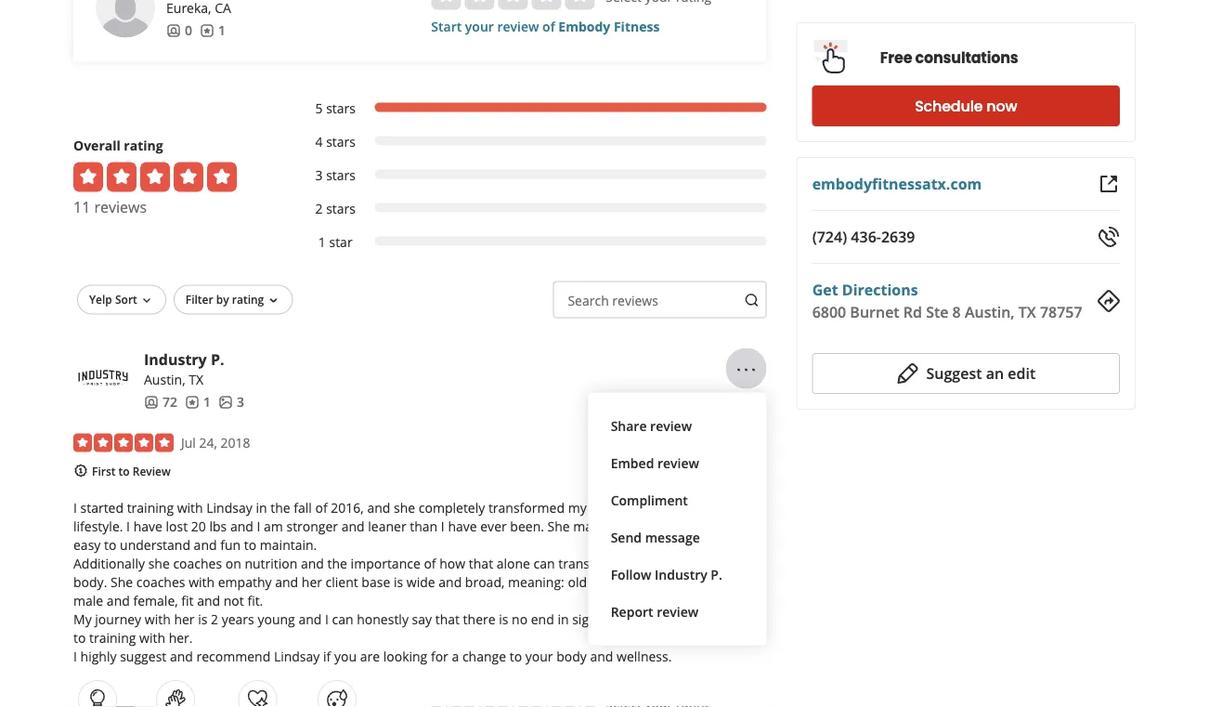 Task type: describe. For each thing, give the bounding box(es) containing it.
6800
[[813, 302, 847, 322]]

0 horizontal spatial can
[[332, 611, 354, 628]]

if
[[323, 648, 331, 665]]

burnet
[[851, 302, 900, 322]]

0 vertical spatial 2
[[315, 200, 323, 218]]

transform
[[559, 555, 620, 573]]

schedule now link
[[813, 85, 1121, 126]]

fit
[[181, 592, 194, 610]]

mindset
[[590, 499, 640, 517]]

0 vertical spatial she
[[548, 518, 570, 535]]

for
[[431, 648, 449, 665]]

to right first
[[119, 464, 130, 479]]

2 horizontal spatial your
[[623, 555, 651, 573]]

consultations
[[916, 47, 1019, 68]]

2 inside the i started training with lindsay in the fall of 2016, and she completely transformed my mindset and lifestyle. i have lost 20 lbs and i am stronger and leaner than i have ever been. she makes fitness easy to understand and fun to maintain. additionally she coaches on nutrition and the importance of how that alone can transform your body.  she coaches with empathy and her client base is wide and broad, meaning: old and young, male and female, fit and not fit. my journey with her is 2 years young and i can honestly say that there is no end in sight in regards to training with her. i highly suggest and recommend lindsay if you are looking for a change to your body and wellness.
[[211, 611, 218, 628]]

journey
[[95, 611, 141, 628]]

austin, inside industry p. austin, tx
[[144, 371, 186, 389]]

0 vertical spatial your
[[465, 18, 494, 36]]

alone
[[497, 555, 531, 573]]

completely
[[419, 499, 485, 517]]

1 star
[[319, 234, 353, 252]]

3 for 3 stars
[[315, 167, 323, 185]]

5 stars
[[315, 100, 356, 118]]

fall
[[294, 499, 312, 517]]

and right fit
[[197, 592, 220, 610]]

1 horizontal spatial your
[[526, 648, 553, 665]]

2 horizontal spatial is
[[499, 611, 509, 628]]

report
[[611, 604, 654, 621]]

to right the change
[[510, 648, 522, 665]]

sort
[[115, 292, 137, 307]]

compliment
[[611, 492, 688, 510]]

16 friends v2 image
[[144, 395, 159, 410]]

young
[[258, 611, 295, 628]]

female,
[[133, 592, 178, 610]]

and down the 20
[[194, 536, 217, 554]]

reviews for search reviews
[[613, 292, 659, 310]]

overall rating
[[73, 137, 163, 155]]

(no rating) image
[[431, 0, 595, 10]]

report review
[[611, 604, 699, 621]]

nutrition
[[245, 555, 298, 573]]

0 horizontal spatial of
[[315, 499, 328, 517]]

0 horizontal spatial is
[[198, 611, 208, 628]]

empathy
[[218, 573, 272, 591]]

review for embed
[[658, 455, 700, 473]]

recommend
[[197, 648, 271, 665]]

filter
[[186, 292, 213, 307]]

industry inside button
[[655, 567, 708, 584]]

embodyfitnessatx.com
[[813, 174, 982, 194]]

share review
[[611, 418, 692, 436]]

embed review
[[611, 455, 700, 473]]

1 horizontal spatial in
[[558, 611, 569, 628]]

1 vertical spatial the
[[328, 555, 348, 573]]

and up journey
[[107, 592, 130, 610]]

my
[[568, 499, 587, 517]]

and down the her. at the left of page
[[170, 648, 193, 665]]

schedule
[[915, 96, 984, 117]]

fit.
[[248, 592, 263, 610]]

5 star rating image for 11 reviews
[[73, 163, 237, 193]]

4 stars
[[315, 134, 356, 151]]

on
[[226, 555, 241, 573]]

16 friends v2 image
[[166, 24, 181, 39]]

sight
[[573, 611, 602, 628]]

meaning:
[[508, 573, 565, 591]]

rating inside popup button
[[232, 292, 264, 307]]

i up the if in the left of the page
[[325, 611, 329, 628]]

i left highly
[[73, 648, 77, 665]]

an
[[987, 363, 1005, 383]]

menu image
[[736, 359, 758, 381]]

tx inside industry p. austin, tx
[[189, 371, 204, 389]]

0 horizontal spatial her
[[174, 611, 195, 628]]

fitness
[[617, 518, 657, 535]]

suggest
[[927, 363, 983, 383]]

jul
[[181, 435, 196, 452]]

than
[[410, 518, 438, 535]]

years
[[222, 611, 254, 628]]

photo of ruby a. image
[[96, 0, 155, 38]]

importance
[[351, 555, 421, 573]]

0 horizontal spatial rating
[[124, 137, 163, 155]]

edit
[[1008, 363, 1036, 383]]

menu containing share review
[[589, 393, 767, 646]]

free consultations
[[881, 47, 1019, 68]]

with up the suggest on the bottom left of page
[[139, 629, 165, 647]]

makes
[[574, 518, 613, 535]]

78757
[[1041, 302, 1083, 322]]

1 for 0
[[218, 22, 226, 40]]

tx inside "get directions 6800 burnet rd ste 8 austin, tx 78757"
[[1019, 302, 1037, 322]]

start
[[431, 18, 462, 36]]

1 horizontal spatial she
[[394, 499, 415, 517]]

young,
[[617, 573, 658, 591]]

8
[[953, 302, 962, 322]]

16 chevron down v2 image for yelp sort
[[139, 294, 154, 309]]

send
[[611, 529, 642, 547]]

stars for 4 stars
[[326, 134, 356, 151]]

16 review v2 image for 72
[[185, 395, 200, 410]]

stronger
[[287, 518, 338, 535]]

with down female,
[[145, 611, 171, 628]]

embody
[[559, 18, 611, 36]]

embed
[[611, 455, 655, 473]]

1 vertical spatial coaches
[[136, 573, 185, 591]]

rd
[[904, 302, 923, 322]]

industry p. austin, tx
[[144, 350, 224, 389]]

i started training with lindsay in the fall of 2016, and she completely transformed my mindset and lifestyle. i have lost 20 lbs and i am stronger and leaner than i have ever been. she makes fitness easy to understand and fun to maintain. additionally she coaches on nutrition and the importance of how that alone can transform your body.  she coaches with empathy and her client base is wide and broad, meaning: old and young, male and female, fit and not fit. my journey with her is 2 years young and i can honestly say that there is no end in sight in regards to training with her. i highly suggest and recommend lindsay if you are looking for a change to your body and wellness.
[[73, 499, 672, 665]]

overall
[[73, 137, 121, 155]]

i right than
[[441, 518, 445, 535]]

4
[[315, 134, 323, 151]]

follow industry p.
[[611, 567, 723, 584]]

directions
[[843, 280, 919, 300]]

2 horizontal spatial in
[[605, 611, 616, 628]]

yelp
[[89, 292, 112, 307]]

filter by rating button
[[174, 285, 293, 315]]

body
[[557, 648, 587, 665]]

2639
[[882, 227, 916, 247]]

embed review button
[[604, 445, 752, 482]]

0 horizontal spatial the
[[271, 499, 290, 517]]

review down (no rating) image
[[498, 18, 539, 36]]

you
[[334, 648, 357, 665]]

filter reviews by 5 stars rating element
[[296, 100, 767, 118]]

and up the fun
[[230, 518, 254, 535]]

2018
[[221, 435, 251, 452]]

started
[[80, 499, 124, 517]]

search image
[[745, 293, 760, 308]]

1 for 72
[[203, 394, 211, 411]]

share
[[611, 418, 647, 436]]



Task type: vqa. For each thing, say whether or not it's contained in the screenshot.
Search
yes



Task type: locate. For each thing, give the bounding box(es) containing it.
and down how
[[439, 573, 462, 591]]

0 vertical spatial lindsay
[[207, 499, 253, 517]]

change
[[463, 648, 506, 665]]

5
[[315, 100, 323, 118]]

her left client
[[302, 573, 322, 591]]

p. down send message button
[[711, 567, 723, 584]]

your right start
[[465, 18, 494, 36]]

get directions link
[[813, 280, 919, 300]]

1 horizontal spatial 3
[[315, 167, 323, 185]]

1 vertical spatial can
[[332, 611, 354, 628]]

5 star rating image up first to review
[[73, 434, 174, 453]]

tx down industry p. link
[[189, 371, 204, 389]]

friends element for 72's 16 review v2 icon
[[144, 393, 177, 412]]

0 vertical spatial coaches
[[173, 555, 222, 573]]

rating element
[[431, 0, 595, 10]]

review for report
[[657, 604, 699, 621]]

1 vertical spatial 3
[[237, 394, 244, 411]]

1 horizontal spatial her
[[302, 573, 322, 591]]

2 5 star rating image from the top
[[73, 434, 174, 453]]

1 vertical spatial that
[[436, 611, 460, 628]]

16 chevron down v2 image inside filter by rating popup button
[[266, 294, 281, 309]]

and down 2016, on the bottom left
[[342, 518, 365, 535]]

2 have from the left
[[448, 518, 477, 535]]

0 vertical spatial 5 star rating image
[[73, 163, 237, 193]]

filter reviews by 4 stars rating element
[[296, 133, 767, 152]]

0 vertical spatial reviews element
[[200, 22, 226, 40]]

2 left years at bottom left
[[211, 611, 218, 628]]

0 horizontal spatial reviews
[[94, 197, 147, 217]]

1 vertical spatial her
[[174, 611, 195, 628]]

16 review v2 image
[[200, 24, 215, 39], [185, 395, 200, 410]]

send message button
[[604, 520, 752, 557]]

reviews element for 72
[[185, 393, 211, 412]]

20
[[191, 518, 206, 535]]

are
[[360, 648, 380, 665]]

0 vertical spatial can
[[534, 555, 555, 573]]

1 vertical spatial rating
[[232, 292, 264, 307]]

1 horizontal spatial of
[[424, 555, 436, 573]]

now
[[987, 96, 1018, 117]]

that
[[469, 555, 494, 573], [436, 611, 460, 628]]

to right the fun
[[244, 536, 257, 554]]

with up fit
[[189, 573, 215, 591]]

of right fall
[[315, 499, 328, 517]]

0 horizontal spatial 1
[[203, 394, 211, 411]]

0 horizontal spatial industry
[[144, 350, 207, 370]]

first to review
[[92, 464, 171, 479]]

0 horizontal spatial p.
[[211, 350, 224, 370]]

am
[[264, 518, 283, 535]]

72
[[163, 394, 177, 411]]

1 vertical spatial she
[[148, 555, 170, 573]]

friends element right photo of ruby a.
[[166, 22, 192, 40]]

ever
[[481, 518, 507, 535]]

get
[[813, 280, 839, 300]]

0 horizontal spatial lindsay
[[207, 499, 253, 517]]

message
[[646, 529, 700, 547]]

she down my
[[548, 518, 570, 535]]

1 5 star rating image from the top
[[73, 163, 237, 193]]

a
[[452, 648, 459, 665]]

transformed
[[489, 499, 565, 517]]

16 review v2 image for 0
[[200, 24, 215, 39]]

stars for 2 stars
[[326, 200, 356, 218]]

p. inside industry p. austin, tx
[[211, 350, 224, 370]]

austin, inside "get directions 6800 burnet rd ste 8 austin, tx 78757"
[[965, 302, 1015, 322]]

filter reviews by 1 star rating element
[[296, 233, 767, 252]]

been.
[[510, 518, 545, 535]]

1 horizontal spatial rating
[[232, 292, 264, 307]]

1 vertical spatial she
[[111, 573, 133, 591]]

is left years at bottom left
[[198, 611, 208, 628]]

1 horizontal spatial the
[[328, 555, 348, 573]]

training
[[127, 499, 174, 517], [89, 629, 136, 647]]

1 stars from the top
[[326, 100, 356, 118]]

1 horizontal spatial 1
[[218, 22, 226, 40]]

5 star rating image
[[73, 163, 237, 193], [73, 434, 174, 453]]

review up embed review button
[[651, 418, 692, 436]]

0 vertical spatial 3
[[315, 167, 323, 185]]

male
[[73, 592, 103, 610]]

i right "lifestyle."
[[126, 518, 130, 535]]

stars up 2 stars
[[326, 167, 356, 185]]

2 stars from the top
[[326, 134, 356, 151]]

1 vertical spatial 1
[[319, 234, 326, 252]]

have down completely
[[448, 518, 477, 535]]

1 vertical spatial 2
[[211, 611, 218, 628]]

1 horizontal spatial lindsay
[[274, 648, 320, 665]]

end
[[531, 611, 555, 628]]

search
[[568, 292, 609, 310]]

old
[[568, 573, 587, 591]]

3 inside the photos element
[[237, 394, 244, 411]]

embodyfitnessatx.com link
[[813, 174, 982, 194]]

0 horizontal spatial tx
[[189, 371, 204, 389]]

wellness.
[[617, 648, 672, 665]]

436-
[[852, 227, 882, 247]]

she
[[548, 518, 570, 535], [111, 573, 133, 591]]

16 chevron down v2 image right sort
[[139, 294, 154, 309]]

lost
[[166, 518, 188, 535]]

i left started
[[73, 499, 77, 517]]

photos element
[[218, 393, 244, 412]]

of left embody
[[543, 18, 555, 36]]

in right end
[[558, 611, 569, 628]]

first
[[92, 464, 116, 479]]

1 horizontal spatial she
[[548, 518, 570, 535]]

3 inside filter reviews by 3 stars rating 'element'
[[315, 167, 323, 185]]

industry down send message button
[[655, 567, 708, 584]]

None radio
[[431, 0, 461, 10], [498, 0, 528, 10], [431, 0, 461, 10], [498, 0, 528, 10]]

1 horizontal spatial reviews
[[613, 292, 659, 310]]

star
[[329, 234, 353, 252]]

photo of industry p. image
[[73, 351, 133, 410]]

24 external link v2 image
[[1098, 173, 1121, 195]]

with up the 20
[[177, 499, 203, 517]]

0 horizontal spatial 3
[[237, 394, 244, 411]]

0 vertical spatial that
[[469, 555, 494, 573]]

friends element for 0 16 review v2 icon
[[166, 22, 192, 40]]

friends element down industry p. austin, tx
[[144, 393, 177, 412]]

body.
[[73, 573, 107, 591]]

0 vertical spatial austin,
[[965, 302, 1015, 322]]

16 review v2 image right 72
[[185, 395, 200, 410]]

menu
[[589, 393, 767, 646]]

2 horizontal spatial of
[[543, 18, 555, 36]]

her down fit
[[174, 611, 195, 628]]

1 horizontal spatial is
[[394, 573, 403, 591]]

additionally
[[73, 555, 145, 573]]

2016,
[[331, 499, 364, 517]]

stars for 3 stars
[[326, 167, 356, 185]]

not
[[224, 592, 244, 610]]

16 chevron down v2 image right filter by rating
[[266, 294, 281, 309]]

0 horizontal spatial she
[[111, 573, 133, 591]]

2 horizontal spatial 1
[[319, 234, 326, 252]]

can
[[534, 555, 555, 573], [332, 611, 354, 628]]

suggest an edit button
[[813, 353, 1121, 394]]

3 stars
[[315, 167, 356, 185]]

maintain.
[[260, 536, 317, 554]]

austin,
[[965, 302, 1015, 322], [144, 371, 186, 389]]

to down my
[[73, 629, 86, 647]]

None radio
[[465, 0, 495, 10], [532, 0, 562, 10], [565, 0, 595, 10], [465, 0, 495, 10], [532, 0, 562, 10], [565, 0, 595, 10]]

lindsay
[[207, 499, 253, 517], [274, 648, 320, 665]]

that right the say
[[436, 611, 460, 628]]

0 vertical spatial she
[[394, 499, 415, 517]]

3 for 3
[[237, 394, 244, 411]]

24 pencil v2 image
[[897, 362, 919, 385]]

2 vertical spatial 1
[[203, 394, 211, 411]]

review for share
[[651, 418, 692, 436]]

is left wide
[[394, 573, 403, 591]]

can up meaning:
[[534, 555, 555, 573]]

16 first v2 image
[[73, 464, 88, 479]]

tx left the 78757 at right top
[[1019, 302, 1037, 322]]

0 horizontal spatial in
[[256, 499, 267, 517]]

i left am
[[257, 518, 261, 535]]

1 horizontal spatial 16 chevron down v2 image
[[266, 294, 281, 309]]

that up broad,
[[469, 555, 494, 573]]

can down client
[[332, 611, 354, 628]]

friends element
[[166, 22, 192, 40], [144, 393, 177, 412]]

and down transform
[[591, 573, 614, 591]]

rating right by
[[232, 292, 264, 307]]

the up am
[[271, 499, 290, 517]]

your up young,
[[623, 555, 651, 573]]

reviews right search
[[613, 292, 659, 310]]

p. up 16 photos v2
[[211, 350, 224, 370]]

1 left the star
[[319, 234, 326, 252]]

reviews right 11
[[94, 197, 147, 217]]

client
[[326, 573, 358, 591]]

austin, right '8'
[[965, 302, 1015, 322]]

base
[[362, 573, 391, 591]]

0 vertical spatial tx
[[1019, 302, 1037, 322]]

0 vertical spatial industry
[[144, 350, 207, 370]]

0 horizontal spatial have
[[133, 518, 163, 535]]

0 vertical spatial 1
[[218, 22, 226, 40]]

1 vertical spatial friends element
[[144, 393, 177, 412]]

5 star rating image down overall rating
[[73, 163, 237, 193]]

0 horizontal spatial your
[[465, 18, 494, 36]]

reviews
[[94, 197, 147, 217], [613, 292, 659, 310]]

tx
[[1019, 302, 1037, 322], [189, 371, 204, 389]]

how
[[440, 555, 466, 573]]

highly
[[80, 648, 117, 665]]

she down additionally at the left
[[111, 573, 133, 591]]

review down the follow industry p. button
[[657, 604, 699, 621]]

your left body
[[526, 648, 553, 665]]

broad,
[[465, 573, 505, 591]]

friends element containing 0
[[166, 22, 192, 40]]

5 star rating image for jul 24, 2018
[[73, 434, 174, 453]]

1 have from the left
[[133, 518, 163, 535]]

filter reviews by 2 stars rating element
[[296, 200, 767, 219]]

stars inside 'element'
[[326, 167, 356, 185]]

in up am
[[256, 499, 267, 517]]

stars right 4
[[326, 134, 356, 151]]

0 vertical spatial reviews
[[94, 197, 147, 217]]

1 horizontal spatial that
[[469, 555, 494, 573]]

16 photos v2 image
[[218, 395, 233, 410]]

1 horizontal spatial p.
[[711, 567, 723, 584]]

16 chevron down v2 image for filter by rating
[[266, 294, 281, 309]]

1 vertical spatial p.
[[711, 567, 723, 584]]

compliment button
[[604, 482, 752, 520]]

0 horizontal spatial that
[[436, 611, 460, 628]]

reviews element right 72
[[185, 393, 211, 412]]

there
[[463, 611, 496, 628]]

1 vertical spatial your
[[623, 555, 651, 573]]

0 horizontal spatial 2
[[211, 611, 218, 628]]

2
[[315, 200, 323, 218], [211, 611, 218, 628]]

austin, up 72
[[144, 371, 186, 389]]

in
[[256, 499, 267, 517], [558, 611, 569, 628], [605, 611, 616, 628]]

review inside button
[[658, 455, 700, 473]]

is left no
[[499, 611, 509, 628]]

review down share review button
[[658, 455, 700, 473]]

16 chevron down v2 image
[[139, 294, 154, 309], [266, 294, 281, 309]]

1 vertical spatial lindsay
[[274, 648, 320, 665]]

fun
[[220, 536, 241, 554]]

1 vertical spatial industry
[[655, 567, 708, 584]]

start your review of embody fitness
[[431, 18, 660, 36]]

training down journey
[[89, 629, 136, 647]]

24 directions v2 image
[[1098, 290, 1121, 312]]

0 horizontal spatial 16 chevron down v2 image
[[139, 294, 154, 309]]

0 vertical spatial her
[[302, 573, 322, 591]]

have
[[133, 518, 163, 535], [448, 518, 477, 535]]

0 vertical spatial p.
[[211, 350, 224, 370]]

1 16 chevron down v2 image from the left
[[139, 294, 154, 309]]

industry p. link
[[144, 350, 224, 370]]

the up client
[[328, 555, 348, 573]]

your
[[465, 18, 494, 36], [623, 555, 651, 573], [526, 648, 553, 665]]

lifestyle.
[[73, 518, 123, 535]]

of up wide
[[424, 555, 436, 573]]

24,
[[199, 435, 217, 452]]

lindsay up the 'lbs'
[[207, 499, 253, 517]]

0 vertical spatial of
[[543, 18, 555, 36]]

1 vertical spatial austin,
[[144, 371, 186, 389]]

0 vertical spatial friends element
[[166, 22, 192, 40]]

to
[[119, 464, 130, 479], [104, 536, 117, 554], [244, 536, 257, 554], [73, 629, 86, 647], [510, 648, 522, 665]]

she down understand
[[148, 555, 170, 573]]

1 vertical spatial of
[[315, 499, 328, 517]]

and down nutrition
[[275, 573, 298, 591]]

16 chevron down v2 image inside yelp sort "dropdown button"
[[139, 294, 154, 309]]

24 phone v2 image
[[1098, 226, 1121, 248]]

filter reviews by 3 stars rating element
[[296, 167, 767, 185]]

(724) 436-2639
[[813, 227, 916, 247]]

and down maintain. on the left
[[301, 555, 324, 573]]

industry up 72
[[144, 350, 207, 370]]

0
[[185, 22, 192, 40]]

and right young
[[299, 611, 322, 628]]

1 horizontal spatial 2
[[315, 200, 323, 218]]

follow industry p. button
[[604, 557, 752, 594]]

  text field
[[553, 282, 767, 319]]

0 horizontal spatial she
[[148, 555, 170, 573]]

1 vertical spatial training
[[89, 629, 136, 647]]

she up leaner
[[394, 499, 415, 517]]

1 vertical spatial reviews
[[613, 292, 659, 310]]

suggest an edit
[[927, 363, 1036, 383]]

1 vertical spatial 16 review v2 image
[[185, 395, 200, 410]]

industry inside industry p. austin, tx
[[144, 350, 207, 370]]

3 right 16 photos v2
[[237, 394, 244, 411]]

report review button
[[604, 594, 752, 631]]

0 vertical spatial training
[[127, 499, 174, 517]]

1 vertical spatial 5 star rating image
[[73, 434, 174, 453]]

and up fitness at right bottom
[[643, 499, 666, 517]]

1 horizontal spatial industry
[[655, 567, 708, 584]]

1 horizontal spatial tx
[[1019, 302, 1037, 322]]

1 right 0
[[218, 22, 226, 40]]

reviews element
[[200, 22, 226, 40], [185, 393, 211, 412]]

regards
[[620, 611, 666, 628]]

1 vertical spatial tx
[[189, 371, 204, 389]]

1 left 16 photos v2
[[203, 394, 211, 411]]

no
[[512, 611, 528, 628]]

4 stars from the top
[[326, 200, 356, 218]]

reviews for 11 reviews
[[94, 197, 147, 217]]

1 horizontal spatial have
[[448, 518, 477, 535]]

0 vertical spatial the
[[271, 499, 290, 517]]

reviews element for 0
[[200, 22, 226, 40]]

1 horizontal spatial can
[[534, 555, 555, 573]]

training up lost
[[127, 499, 174, 517]]

3 down 4
[[315, 167, 323, 185]]

2 down '3 stars'
[[315, 200, 323, 218]]

coaches left on
[[173, 555, 222, 573]]

2 vertical spatial of
[[424, 555, 436, 573]]

ste
[[927, 302, 949, 322]]

and
[[367, 499, 391, 517], [643, 499, 666, 517], [230, 518, 254, 535], [342, 518, 365, 535], [194, 536, 217, 554], [301, 555, 324, 573], [275, 573, 298, 591], [439, 573, 462, 591], [591, 573, 614, 591], [107, 592, 130, 610], [197, 592, 220, 610], [299, 611, 322, 628], [170, 648, 193, 665], [591, 648, 614, 665]]

1 horizontal spatial austin,
[[965, 302, 1015, 322]]

to up additionally at the left
[[104, 536, 117, 554]]

stars right 5
[[326, 100, 356, 118]]

3 stars from the top
[[326, 167, 356, 185]]

industry
[[144, 350, 207, 370], [655, 567, 708, 584]]

1 inside 'element'
[[319, 234, 326, 252]]

stars for 5 stars
[[326, 100, 356, 118]]

and right body
[[591, 648, 614, 665]]

in right sight
[[605, 611, 616, 628]]

0 vertical spatial 16 review v2 image
[[200, 24, 215, 39]]

p. inside button
[[711, 567, 723, 584]]

1 vertical spatial reviews element
[[185, 393, 211, 412]]

and up leaner
[[367, 499, 391, 517]]

her
[[302, 573, 322, 591], [174, 611, 195, 628]]

schedule now
[[915, 96, 1018, 117]]

stars up the star
[[326, 200, 356, 218]]

wide
[[407, 573, 435, 591]]

follow
[[611, 567, 652, 584]]

jul 24, 2018
[[181, 435, 251, 452]]

2 16 chevron down v2 image from the left
[[266, 294, 281, 309]]

rating right overall
[[124, 137, 163, 155]]

review
[[498, 18, 539, 36], [651, 418, 692, 436], [658, 455, 700, 473], [657, 604, 699, 621]]

looking
[[383, 648, 428, 665]]

say
[[412, 611, 432, 628]]

0 vertical spatial rating
[[124, 137, 163, 155]]

have up understand
[[133, 518, 163, 535]]

lindsay left the if in the left of the page
[[274, 648, 320, 665]]

reviews element right 0
[[200, 22, 226, 40]]

2 vertical spatial your
[[526, 648, 553, 665]]

friends element containing 72
[[144, 393, 177, 412]]

0 horizontal spatial austin,
[[144, 371, 186, 389]]

coaches up female,
[[136, 573, 185, 591]]

3
[[315, 167, 323, 185], [237, 394, 244, 411]]

16 review v2 image right 0
[[200, 24, 215, 39]]



